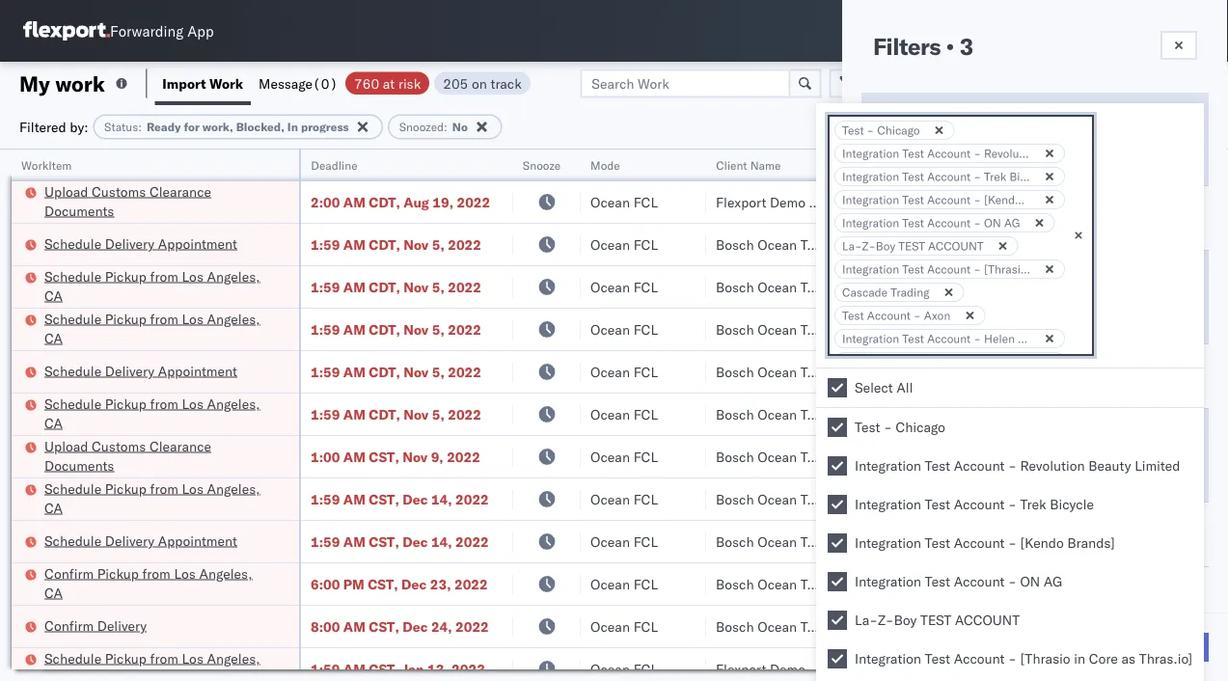Task type: describe. For each thing, give the bounding box(es) containing it.
1:59 am cdt, nov 5, 2022 for third schedule pickup from los angeles, ca button from the top
[[311, 406, 482, 423]]

1 vertical spatial la-
[[855, 612, 878, 629]]

ca for 1st schedule pickup from los angeles, ca 'link'
[[44, 287, 63, 304]]

3 inside 3 button
[[895, 151, 903, 167]]

1 cdt, from the top
[[369, 194, 400, 210]]

1 vertical spatial chicago
[[896, 419, 946, 436]]

1660288
[[1107, 194, 1166, 210]]

jan
[[403, 661, 424, 678]]

1 horizontal spatial core
[[1089, 651, 1119, 667]]

0 vertical spatial integration test account - revolution beauty limited
[[843, 146, 1122, 161]]

2 flex-1846748 from the top
[[1066, 278, 1166, 295]]

1 vertical spatial integration test account - [thrasio in core as thras.io]
[[855, 651, 1193, 667]]

3 am from the top
[[343, 278, 366, 295]]

departure
[[874, 526, 940, 543]]

Search Shipments (/) text field
[[859, 16, 1045, 45]]

2023
[[452, 661, 485, 678]]

z- inside list box
[[878, 612, 894, 629]]

confirm pickup from los angeles, ca
[[44, 565, 252, 601]]

14, for schedule delivery appointment
[[431, 533, 452, 550]]

10 am from the top
[[343, 618, 366, 635]]

1 horizontal spatial risk
[[892, 209, 916, 226]]

lhuu7 for schedule pickup from los angeles, ca
[[1189, 490, 1229, 507]]

reset to default button
[[965, 633, 1095, 662]]

4 cdt, from the top
[[369, 321, 400, 338]]

confirm pickup from los angeles, ca button
[[44, 564, 274, 605]]

5 ocean fcl from the top
[[591, 363, 658, 380]]

clearance for 1:00 am cst, nov 9, 2022
[[150, 438, 211, 455]]

track
[[491, 75, 522, 92]]

5 schedule pickup from los angeles, ca link from the top
[[44, 649, 274, 681]]

cst, for fourth schedule pickup from los angeles, ca 'link' from the top
[[369, 491, 399, 508]]

mode inside mode button
[[591, 158, 620, 172]]

ready
[[147, 120, 181, 134]]

9 fcl from the top
[[634, 533, 658, 550]]

workitem button
[[12, 153, 280, 173]]

0 vertical spatial account
[[929, 239, 984, 253]]

0 horizontal spatial z-
[[863, 239, 876, 253]]

1 vertical spatial test - chicago
[[855, 419, 946, 436]]

1:59 for schedule delivery appointment button associated with 1:59 am cst, dec 14, 2022
[[311, 533, 340, 550]]

os
[[1174, 24, 1193, 38]]

from for 1st schedule pickup from los angeles, ca 'link'
[[150, 268, 178, 285]]

schedule for 5th schedule pickup from los angeles, ca button from the bottom
[[44, 268, 102, 285]]

1 vertical spatial la-z-boy test account
[[855, 612, 1020, 629]]

filtered
[[19, 118, 66, 135]]

resize handle column header for deadline button
[[490, 150, 514, 681]]

cascade
[[843, 285, 888, 300]]

4 ceau7 from the top
[[1189, 363, 1229, 380]]

documents for 2:00
[[44, 202, 114, 219]]

ca for "confirm pickup from los angeles, ca" link
[[44, 584, 63, 601]]

0 vertical spatial integration test account - [thrasio in core as thras.io]
[[843, 262, 1132, 277]]

5 1846748 from the top
[[1107, 406, 1166, 423]]

delivery for schedule delivery appointment button associated with 1:59 am cst, dec 14, 2022
[[105, 532, 155, 549]]

on
[[472, 75, 487, 92]]

port for arrival port
[[921, 591, 949, 608]]

--
[[842, 194, 858, 210]]

1889466 for schedule pickup from los angeles, ca
[[1107, 491, 1166, 508]]

apply
[[1118, 639, 1156, 656]]

6 am from the top
[[343, 406, 366, 423]]

upload customs clearance documents link for 2:00 am cdt, aug 19, 2022
[[44, 182, 274, 221]]

reset to default
[[979, 639, 1081, 656]]

filtered by:
[[19, 118, 88, 135]]

upload customs clearance documents button for 1:00 am cst, nov 9, 2022
[[44, 437, 274, 477]]

forwarding app link
[[23, 21, 214, 41]]

schedule pickup from los angeles, ca for 1st schedule pickup from los angeles, ca 'link'
[[44, 268, 260, 304]]

760
[[354, 75, 379, 92]]

5 flex-1846748 from the top
[[1066, 406, 1166, 423]]

flex-1660288
[[1066, 194, 1166, 210]]

1 vertical spatial integration test account - trek bicycle
[[855, 496, 1095, 513]]

0 vertical spatial chicago
[[878, 123, 920, 138]]

2 schedule pickup from los angeles, ca button from the top
[[44, 309, 274, 350]]

ca for 3rd schedule pickup from los angeles, ca 'link' from the bottom of the page
[[44, 415, 63, 431]]

status for status
[[874, 116, 915, 133]]

los for 5th schedule pickup from los angeles, ca button from the bottom
[[182, 268, 204, 285]]

3 cdt, from the top
[[369, 278, 400, 295]]

3 ocean fcl from the top
[[591, 278, 658, 295]]

7 flex- from the top
[[1066, 448, 1107, 465]]

5, for 3rd schedule pickup from los angeles, ca 'link' from the bottom of the page
[[432, 406, 445, 423]]

test account - axon
[[843, 308, 951, 323]]

0 vertical spatial [thrasio
[[985, 262, 1028, 277]]

1:59 for 5th schedule pickup from los angeles, ca button from the bottom
[[311, 278, 340, 295]]

schedule pickup from los angeles, ca for fourth schedule pickup from los angeles, ca 'link' from the top
[[44, 480, 260, 516]]

0 vertical spatial la-
[[843, 239, 863, 253]]

file
[[900, 75, 924, 92]]

flex-1893174
[[1066, 661, 1166, 678]]

los for confirm pickup from los angeles, ca button
[[174, 565, 196, 582]]

205
[[443, 75, 468, 92]]

upload customs clearance documents button for 2:00 am cdt, aug 19, 2022
[[44, 182, 274, 222]]

of
[[1018, 332, 1029, 346]]

flex id button
[[1025, 153, 1160, 173]]

3 schedule pickup from los angeles, ca button from the top
[[44, 394, 274, 435]]

0 horizontal spatial limited
[[1083, 146, 1122, 161]]

at
[[874, 209, 888, 226]]

consignee down the consignee button
[[810, 194, 874, 210]]

cancel
[[875, 639, 921, 656]]

6 ceau7 from the top
[[1189, 448, 1229, 465]]

file exception
[[900, 75, 990, 92]]

los for third schedule pickup from los angeles, ca button from the top
[[182, 395, 204, 412]]

1:59 am cst, dec 14, 2022 for schedule delivery appointment
[[311, 533, 489, 550]]

app
[[187, 22, 214, 40]]

0 horizontal spatial in
[[1031, 262, 1040, 277]]

0 horizontal spatial risk
[[399, 75, 421, 92]]

36 button
[[874, 461, 1198, 490]]

flex
[[1035, 158, 1056, 172]]

troy
[[1032, 332, 1054, 346]]

1 1846748 from the top
[[1107, 236, 1166, 253]]

6 1846748 from the top
[[1107, 448, 1166, 465]]

helen
[[985, 332, 1015, 346]]

default
[[1035, 639, 1081, 656]]

my work
[[19, 70, 105, 97]]

3 button
[[874, 145, 1198, 174]]

delivery for confirm delivery button
[[97, 617, 147, 634]]

import work
[[163, 75, 243, 92]]

flexport demo consignee for bookings
[[716, 661, 874, 678]]

at risk
[[874, 209, 916, 226]]

5 ceau7 from the top
[[1189, 405, 1229, 422]]

1 schedule pickup from los angeles, ca button from the top
[[44, 267, 274, 307]]

8:00
[[311, 618, 340, 635]]

11 fcl from the top
[[634, 618, 658, 635]]

pickup for 5th schedule pickup from los angeles, ca button from the bottom
[[105, 268, 147, 285]]

schedule for schedule delivery appointment button associated with 1:59 am cst, dec 14, 2022
[[44, 532, 102, 549]]

2 fcl from the top
[[634, 236, 658, 253]]

1 vertical spatial [thrasio
[[1021, 651, 1071, 667]]

cst, for "confirm pickup from los angeles, ca" link
[[368, 576, 398, 593]]

by:
[[70, 118, 88, 135]]

resize handle column header for the consignee button
[[1002, 150, 1025, 681]]

2:00
[[311, 194, 340, 210]]

10 fcl from the top
[[634, 576, 658, 593]]

deadline button
[[301, 153, 494, 173]]

for
[[184, 120, 200, 134]]

2 flex- from the top
[[1066, 236, 1107, 253]]

as inside list box
[[1122, 651, 1136, 667]]

upload for 1:00 am cst, nov 9, 2022
[[44, 438, 88, 455]]

3 fcl from the top
[[634, 278, 658, 295]]

cst, up "1:59 am cst, jan 13, 2023"
[[369, 618, 399, 635]]

8 resize handle column header from the left
[[1194, 150, 1217, 681]]

schedule delivery appointment for 1:59 am cdt, nov 5, 2022
[[44, 362, 237, 379]]

contain button
[[1180, 146, 1229, 181]]

angeles, for first schedule pickup from los angeles, ca 'link' from the bottom of the page
[[207, 650, 260, 667]]

5 am from the top
[[343, 363, 366, 380]]

3 ceau7 from the top
[[1189, 320, 1229, 337]]

arrival
[[874, 591, 918, 608]]

1:59 for 5th schedule pickup from los angeles, ca button from the top of the page
[[311, 661, 340, 678]]

schedule for 1:59 am cdt, nov 5, 2022's schedule delivery appointment button
[[44, 362, 102, 379]]

0 vertical spatial test
[[899, 239, 926, 253]]

dec for schedule pickup from los angeles, ca
[[403, 491, 428, 508]]

1 horizontal spatial 3
[[960, 32, 974, 61]]

5 schedule pickup from los angeles, ca button from the top
[[44, 649, 274, 681]]

reset
[[979, 639, 1015, 656]]

0 vertical spatial la-z-boy test account
[[843, 239, 984, 253]]

4 fcl from the top
[[634, 321, 658, 338]]

confirm delivery button
[[44, 616, 147, 638]]

1:59 am cdt, nov 5, 2022 for fourth schedule pickup from los angeles, ca button from the bottom
[[311, 321, 482, 338]]

1 vertical spatial [kendo
[[1021, 535, 1064, 552]]

0 vertical spatial bicycle
[[1010, 169, 1048, 184]]

1 horizontal spatial bicycle
[[1050, 496, 1095, 513]]

760 at risk
[[354, 75, 421, 92]]

integration test account - helen of troy
[[843, 332, 1054, 346]]

ca for second schedule pickup from los angeles, ca 'link' from the top of the page
[[44, 330, 63, 347]]

1 1:59 am cdt, nov 5, 2022 from the top
[[311, 236, 482, 253]]

account inside list box
[[955, 612, 1020, 629]]

filters
[[874, 32, 941, 61]]

pm
[[343, 576, 365, 593]]

1 vertical spatial in
[[1075, 651, 1086, 667]]

pickup for third schedule pickup from los angeles, ca button from the top
[[105, 395, 147, 412]]

1 vertical spatial mode
[[874, 368, 910, 385]]

angeles, for second schedule pickup from los angeles, ca 'link' from the top of the page
[[207, 310, 260, 327]]

4 flex- from the top
[[1066, 321, 1107, 338]]

4 flex-1846748 from the top
[[1066, 363, 1166, 380]]

4 1:59 am cdt, nov 5, 2022 from the top
[[311, 363, 482, 380]]

flex-1889466 for schedule delivery appointment
[[1066, 533, 1166, 550]]

0 vertical spatial thras.io]
[[1087, 262, 1132, 277]]

11 ocean fcl from the top
[[591, 618, 658, 635]]

6 cdt, from the top
[[369, 406, 400, 423]]

8 ocean fcl from the top
[[591, 491, 658, 508]]

los for fourth schedule pickup from los angeles, ca button from the bottom
[[182, 310, 204, 327]]

resize handle column header for flex id button on the top right of the page
[[1156, 150, 1180, 681]]

1:59 for third schedule pickup from los angeles, ca button from the top
[[311, 406, 340, 423]]

consignee inside the consignee button
[[842, 158, 897, 172]]

ca for first schedule pickup from los angeles, ca 'link' from the bottom of the page
[[44, 669, 63, 681]]

id
[[1059, 158, 1071, 172]]

12 fcl from the top
[[634, 661, 658, 678]]

2 ocean fcl from the top
[[591, 236, 658, 253]]

from for 3rd schedule pickup from los angeles, ca 'link' from the bottom of the page
[[150, 395, 178, 412]]

1 schedule pickup from los angeles, ca link from the top
[[44, 267, 274, 306]]

6:00 pm cst, dec 23, 2022
[[311, 576, 488, 593]]

upload customs clearance documents for 2:00 am cdt, aug 19, 2022
[[44, 183, 211, 219]]

schedule delivery appointment for 1:59 am cst, dec 14, 2022
[[44, 532, 237, 549]]

snoozed : no
[[399, 120, 468, 134]]

12 ocean fcl from the top
[[591, 661, 658, 678]]

19,
[[433, 194, 454, 210]]

6 ocean fcl from the top
[[591, 406, 658, 423]]

schedule for second schedule pickup from los angeles, ca button from the bottom of the page
[[44, 480, 102, 497]]

client name inside button
[[716, 158, 781, 172]]

Search Work text field
[[580, 69, 791, 98]]

customs for 2:00 am cdt, aug 19, 2022
[[92, 183, 146, 200]]

0 horizontal spatial no
[[453, 120, 468, 134]]

3 flex- from the top
[[1066, 278, 1107, 295]]

work,
[[203, 120, 233, 134]]

23,
[[430, 576, 451, 593]]

4 1846748 from the top
[[1107, 363, 1166, 380]]

7 ocean fcl from the top
[[591, 448, 658, 465]]

1 flex-1846748 from the top
[[1066, 236, 1166, 253]]

4 schedule pickup from los angeles, ca button from the top
[[44, 479, 274, 520]]

cst, for 'schedule delivery appointment' link corresponding to 1:59 am cst, dec 14, 2022
[[369, 533, 399, 550]]

forwarding app
[[110, 22, 214, 40]]

msdu
[[1189, 660, 1229, 677]]

schedule for third schedule delivery appointment button from the bottom of the page
[[44, 235, 102, 252]]

5, for second schedule pickup from los angeles, ca 'link' from the top of the page
[[432, 321, 445, 338]]

36
[[895, 467, 912, 484]]

1 ocean fcl from the top
[[591, 194, 658, 210]]

to
[[1019, 639, 1032, 656]]

boy inside list box
[[894, 612, 917, 629]]

1 horizontal spatial client
[[874, 432, 912, 449]]

4 am from the top
[[343, 321, 366, 338]]

0 vertical spatial trek
[[985, 169, 1007, 184]]

1 vertical spatial revolution
[[1021, 458, 1086, 474]]

consignee down reset
[[931, 661, 996, 678]]

status for status : ready for work, blocked, in progress
[[104, 120, 138, 134]]

list box containing select all
[[817, 369, 1205, 681]]

select
[[855, 379, 894, 396]]

3 schedule pickup from los angeles, ca link from the top
[[44, 394, 274, 433]]

schedule delivery appointment button for 1:59 am cst, dec 14, 2022
[[44, 531, 237, 553]]

cst, left 9,
[[369, 448, 399, 465]]

7 am from the top
[[343, 448, 366, 465]]

1 fcl from the top
[[634, 194, 658, 210]]

0 vertical spatial revolution
[[985, 146, 1040, 161]]

my
[[19, 70, 50, 97]]

5 fcl from the top
[[634, 363, 658, 380]]

1893174
[[1107, 661, 1166, 678]]

axon
[[924, 308, 951, 323]]

filters
[[1159, 639, 1198, 656]]

0 horizontal spatial brands]
[[1025, 193, 1066, 207]]

9 flex- from the top
[[1066, 533, 1107, 550]]

1:59 am cdt, nov 5, 2022 for 5th schedule pickup from los angeles, ca button from the bottom
[[311, 278, 482, 295]]

from for first schedule pickup from los angeles, ca 'link' from the bottom of the page
[[150, 650, 178, 667]]

pickup for second schedule pickup from los angeles, ca button from the bottom of the page
[[105, 480, 147, 497]]

205 on track
[[443, 75, 522, 92]]

1 appointment from the top
[[158, 235, 237, 252]]

9 ocean fcl from the top
[[591, 533, 658, 550]]

cancel button
[[862, 633, 934, 662]]

1 1:59 from the top
[[311, 236, 340, 253]]

bookings
[[842, 661, 898, 678]]

6 fcl from the top
[[634, 406, 658, 423]]

9 am from the top
[[343, 533, 366, 550]]

1 schedule delivery appointment link from the top
[[44, 234, 237, 253]]

import
[[163, 75, 206, 92]]

5, for 1st schedule pickup from los angeles, ca 'link'
[[432, 278, 445, 295]]

action
[[1163, 75, 1205, 92]]

trading
[[891, 285, 930, 300]]

5 cdt, from the top
[[369, 363, 400, 380]]

1 am from the top
[[343, 194, 366, 210]]

schedule delivery appointment button for 1:59 am cdt, nov 5, 2022
[[44, 361, 237, 383]]

1 vertical spatial name
[[916, 432, 953, 449]]

dec left 24,
[[403, 618, 428, 635]]

24,
[[431, 618, 452, 635]]

3 resize handle column header from the left
[[558, 150, 581, 681]]

work
[[210, 75, 243, 92]]

10 flex- from the top
[[1066, 661, 1107, 678]]

progress
[[301, 120, 349, 134]]

11 am from the top
[[343, 661, 366, 678]]



Task type: vqa. For each thing, say whether or not it's contained in the screenshot.
bottommost the Beauty
yes



Task type: locate. For each thing, give the bounding box(es) containing it.
los
[[182, 268, 204, 285], [182, 310, 204, 327], [182, 395, 204, 412], [182, 480, 204, 497], [174, 565, 196, 582], [182, 650, 204, 667]]

7 fcl from the top
[[634, 448, 658, 465]]

os button
[[1161, 9, 1206, 53]]

integration test account - [kendo brands] down the consignee button
[[843, 193, 1066, 207]]

2 flexport demo consignee from the top
[[716, 661, 874, 678]]

integration test account - on ag up arrival port
[[855, 573, 1063, 590]]

delivery for 1:59 am cdt, nov 5, 2022's schedule delivery appointment button
[[105, 362, 155, 379]]

at
[[383, 75, 395, 92]]

0 horizontal spatial client name
[[716, 158, 781, 172]]

name inside button
[[750, 158, 781, 172]]

0 horizontal spatial status
[[104, 120, 138, 134]]

3 1846748 from the top
[[1107, 321, 1166, 338]]

5 flex- from the top
[[1066, 363, 1107, 380]]

0 vertical spatial name
[[750, 158, 781, 172]]

4 schedule from the top
[[44, 362, 102, 379]]

delivery inside confirm delivery link
[[97, 617, 147, 634]]

1 vertical spatial snoozed
[[874, 274, 928, 291]]

4 lhuu7 from the top
[[1189, 618, 1229, 635]]

in right to
[[1075, 651, 1086, 667]]

schedule for fourth schedule pickup from los angeles, ca button from the bottom
[[44, 310, 102, 327]]

0 vertical spatial mode
[[591, 158, 620, 172]]

status down file
[[874, 116, 915, 133]]

0 horizontal spatial beauty
[[1043, 146, 1080, 161]]

brands] down flex
[[1025, 193, 1066, 207]]

4 5, from the top
[[432, 363, 445, 380]]

1 vertical spatial bicycle
[[1050, 496, 1095, 513]]

None checkbox
[[828, 378, 848, 398], [828, 495, 848, 514], [828, 572, 848, 592], [828, 611, 848, 630], [828, 378, 848, 398], [828, 495, 848, 514], [828, 572, 848, 592], [828, 611, 848, 630]]

1 vertical spatial beauty
[[1089, 458, 1132, 474]]

3 5, from the top
[[432, 321, 445, 338]]

1 vertical spatial upload customs clearance documents
[[44, 438, 211, 474]]

angeles, for 1st schedule pickup from los angeles, ca 'link'
[[207, 268, 260, 285]]

angeles, inside confirm pickup from los angeles, ca
[[199, 565, 252, 582]]

dec for confirm pickup from los angeles, ca
[[402, 576, 427, 593]]

1 horizontal spatial client name
[[874, 432, 953, 449]]

schedule pickup from los angeles, ca link
[[44, 267, 274, 306], [44, 309, 274, 348], [44, 394, 274, 433], [44, 479, 274, 518], [44, 649, 274, 681]]

consignee button
[[832, 153, 1006, 173]]

dec down 1:00 am cst, nov 9, 2022
[[403, 491, 428, 508]]

2 vertical spatial schedule delivery appointment button
[[44, 531, 237, 553]]

3 up at risk
[[895, 151, 903, 167]]

0 vertical spatial upload customs clearance documents button
[[44, 182, 274, 222]]

client down the 'search work' text field
[[716, 158, 747, 172]]

core right default
[[1089, 651, 1119, 667]]

1 horizontal spatial limited
[[1135, 458, 1181, 474]]

3 schedule delivery appointment button from the top
[[44, 531, 237, 553]]

boy down arrival port
[[894, 612, 917, 629]]

•
[[946, 32, 955, 61]]

apply filters button
[[1106, 633, 1209, 662]]

1 customs from the top
[[92, 183, 146, 200]]

0 vertical spatial schedule delivery appointment button
[[44, 234, 237, 255]]

port for departure port
[[943, 526, 971, 543]]

trek left flex
[[985, 169, 1007, 184]]

message (0)
[[259, 75, 338, 92]]

1 vertical spatial flexport demo consignee
[[716, 661, 874, 678]]

cst, down 1:00 am cst, nov 9, 2022
[[369, 491, 399, 508]]

schedule delivery appointment button
[[44, 234, 237, 255], [44, 361, 237, 383], [44, 531, 237, 553]]

4 resize handle column header from the left
[[683, 150, 707, 681]]

5 1:59 am cdt, nov 5, 2022 from the top
[[311, 406, 482, 423]]

6 1:59 from the top
[[311, 491, 340, 508]]

dec for schedule delivery appointment
[[403, 533, 428, 550]]

1 vertical spatial ag
[[1044, 573, 1063, 590]]

integration test account - trek bicycle up at risk
[[843, 169, 1048, 184]]

0 horizontal spatial ag
[[1005, 216, 1021, 230]]

bicycle down 36 button
[[1050, 496, 1095, 513]]

flexport for --
[[716, 194, 767, 210]]

schedule for 5th schedule pickup from los angeles, ca button from the top of the page
[[44, 650, 102, 667]]

6 flex- from the top
[[1066, 406, 1107, 423]]

1 flex- from the top
[[1066, 194, 1107, 210]]

z- down arrival
[[878, 612, 894, 629]]

ca
[[44, 287, 63, 304], [44, 330, 63, 347], [44, 415, 63, 431], [44, 500, 63, 516], [44, 584, 63, 601], [44, 669, 63, 681]]

1:00
[[311, 448, 340, 465]]

no inside button
[[895, 309, 913, 326]]

2 5, from the top
[[432, 278, 445, 295]]

flexport. image
[[23, 21, 110, 41]]

2 upload customs clearance documents button from the top
[[44, 437, 274, 477]]

1 vertical spatial 1889466
[[1107, 533, 1166, 550]]

client
[[716, 158, 747, 172], [874, 432, 912, 449]]

on up reset to default
[[1021, 573, 1041, 590]]

demo left bookings
[[770, 661, 806, 678]]

0 vertical spatial test - chicago
[[843, 123, 920, 138]]

upload customs clearance documents link
[[44, 182, 274, 221], [44, 437, 274, 475]]

la- down --
[[843, 239, 863, 253]]

2 cdt, from the top
[[369, 236, 400, 253]]

status right by:
[[104, 120, 138, 134]]

apply filters
[[1118, 639, 1198, 656]]

dec up 6:00 pm cst, dec 23, 2022
[[403, 533, 428, 550]]

beauty
[[1043, 146, 1080, 161], [1089, 458, 1132, 474]]

integration test account - trek bicycle up departure port
[[855, 496, 1095, 513]]

2 vertical spatial schedule delivery appointment
[[44, 532, 237, 549]]

no
[[453, 120, 468, 134], [895, 309, 913, 326]]

1 vertical spatial upload customs clearance documents button
[[44, 437, 274, 477]]

angeles, for "confirm pickup from los angeles, ca" link
[[199, 565, 252, 582]]

14, up 23,
[[431, 533, 452, 550]]

0 vertical spatial customs
[[92, 183, 146, 200]]

los inside confirm pickup from los angeles, ca
[[174, 565, 196, 582]]

1 vertical spatial schedule delivery appointment
[[44, 362, 237, 379]]

confirm inside confirm pickup from los angeles, ca
[[44, 565, 94, 582]]

0 vertical spatial as
[[1071, 262, 1083, 277]]

cst, right the pm
[[368, 576, 398, 593]]

client inside button
[[716, 158, 747, 172]]

risk
[[399, 75, 421, 92], [892, 209, 916, 226]]

port right departure
[[943, 526, 971, 543]]

: down 205
[[444, 120, 448, 134]]

resize handle column header for client name button
[[809, 150, 832, 681]]

1 horizontal spatial brands]
[[1068, 535, 1116, 552]]

8:00 am cst, dec 24, 2022
[[311, 618, 489, 635]]

list box
[[817, 369, 1205, 681]]

confirm for confirm delivery
[[44, 617, 94, 634]]

8 flex- from the top
[[1066, 491, 1107, 508]]

batch action
[[1121, 75, 1205, 92]]

1 vertical spatial 1:59 am cst, dec 14, 2022
[[311, 533, 489, 550]]

1 horizontal spatial name
[[916, 432, 953, 449]]

2 upload customs clearance documents link from the top
[[44, 437, 274, 475]]

1 vertical spatial documents
[[44, 457, 114, 474]]

la- down arrival
[[855, 612, 878, 629]]

0 horizontal spatial on
[[985, 216, 1002, 230]]

demo for bookings
[[770, 661, 806, 678]]

0 horizontal spatial thras.io]
[[1087, 262, 1132, 277]]

1 ceau7 from the top
[[1189, 236, 1229, 252]]

arrival port
[[874, 591, 949, 608]]

1:59 for fourth schedule pickup from los angeles, ca button from the bottom
[[311, 321, 340, 338]]

integration test account - on ag down the consignee button
[[843, 216, 1021, 230]]

confirm for confirm pickup from los angeles, ca
[[44, 565, 94, 582]]

0 vertical spatial flexport demo consignee
[[716, 194, 874, 210]]

dec left 23,
[[402, 576, 427, 593]]

flex-1660288 button
[[1035, 189, 1170, 216], [1035, 189, 1170, 216]]

flexport demo consignee
[[716, 194, 874, 210], [716, 661, 874, 678]]

la-
[[843, 239, 863, 253], [855, 612, 878, 629]]

0 vertical spatial flex-1889466
[[1066, 491, 1166, 508]]

14, down 9,
[[431, 491, 452, 508]]

1 horizontal spatial mode
[[874, 368, 910, 385]]

6 flex-1846748 from the top
[[1066, 448, 1166, 465]]

2 clearance from the top
[[150, 438, 211, 455]]

3 1:59 from the top
[[311, 321, 340, 338]]

9,
[[431, 448, 444, 465]]

7 resize handle column header from the left
[[1156, 150, 1180, 681]]

chicago up the consignee button
[[878, 123, 920, 138]]

2 documents from the top
[[44, 457, 114, 474]]

test down arrival port
[[921, 612, 952, 629]]

boy
[[876, 239, 896, 253], [894, 612, 917, 629]]

in
[[287, 120, 298, 134]]

1 vertical spatial integration test account - on ag
[[855, 573, 1063, 590]]

1 vertical spatial trek
[[1021, 496, 1047, 513]]

customs for 1:00 am cst, nov 9, 2022
[[92, 438, 146, 455]]

confirm down confirm pickup from los angeles, ca
[[44, 617, 94, 634]]

14,
[[431, 491, 452, 508], [431, 533, 452, 550]]

cst, up 6:00 pm cst, dec 23, 2022
[[369, 533, 399, 550]]

on inside list box
[[1021, 573, 1041, 590]]

0 vertical spatial core
[[1043, 262, 1068, 277]]

1 schedule delivery appointment button from the top
[[44, 234, 237, 255]]

0 horizontal spatial 3
[[895, 151, 903, 167]]

8 1:59 from the top
[[311, 661, 340, 678]]

8 schedule from the top
[[44, 650, 102, 667]]

lhuu7
[[1189, 490, 1229, 507], [1189, 533, 1229, 550], [1189, 575, 1229, 592], [1189, 618, 1229, 635]]

upload customs clearance documents for 1:00 am cst, nov 9, 2022
[[44, 438, 211, 474]]

snoozed for snoozed : no
[[399, 120, 444, 134]]

la-z-boy test account down at risk
[[843, 239, 984, 253]]

los for 5th schedule pickup from los angeles, ca button from the top of the page
[[182, 650, 204, 667]]

integration test account - on ag
[[843, 216, 1021, 230], [855, 573, 1063, 590]]

file exception button
[[870, 69, 1003, 98], [870, 69, 1003, 98]]

documents for 1:00
[[44, 457, 114, 474]]

confirm delivery
[[44, 617, 147, 634]]

lhuu7 for confirm pickup from los angeles, ca
[[1189, 575, 1229, 592]]

angeles, for 3rd schedule pickup from los angeles, ca 'link' from the bottom of the page
[[207, 395, 260, 412]]

caiu7
[[1189, 193, 1229, 210]]

0 vertical spatial risk
[[399, 75, 421, 92]]

cascade trading
[[843, 285, 930, 300]]

flexport
[[716, 194, 767, 210], [716, 661, 767, 678]]

2 confirm from the top
[[44, 617, 94, 634]]

1 vertical spatial schedule delivery appointment button
[[44, 361, 237, 383]]

mode
[[591, 158, 620, 172], [874, 368, 910, 385]]

2 flexport from the top
[[716, 661, 767, 678]]

test down at risk
[[899, 239, 926, 253]]

(0)
[[313, 75, 338, 92]]

consignee down arrival
[[810, 661, 874, 678]]

0 vertical spatial 1889466
[[1107, 491, 1166, 508]]

7 schedule from the top
[[44, 532, 102, 549]]

2022
[[457, 194, 491, 210], [448, 236, 482, 253], [448, 278, 482, 295], [448, 321, 482, 338], [448, 363, 482, 380], [448, 406, 482, 423], [447, 448, 481, 465], [456, 491, 489, 508], [456, 533, 489, 550], [455, 576, 488, 593], [456, 618, 489, 635]]

cst, left jan
[[369, 661, 399, 678]]

test
[[843, 123, 865, 138], [903, 146, 925, 161], [903, 169, 925, 184], [903, 193, 925, 207], [903, 216, 925, 230], [801, 236, 827, 253], [926, 236, 952, 253], [903, 262, 925, 277], [801, 278, 827, 295], [926, 278, 952, 295], [843, 308, 865, 323], [801, 321, 827, 338], [926, 321, 952, 338], [903, 332, 925, 346], [801, 363, 827, 380], [926, 363, 952, 380], [801, 406, 827, 423], [926, 406, 952, 423], [855, 419, 881, 436], [801, 448, 827, 465], [926, 448, 952, 465], [925, 458, 951, 474], [801, 491, 827, 508], [926, 491, 952, 508], [925, 496, 951, 513], [801, 533, 827, 550], [926, 533, 952, 550], [925, 535, 951, 552], [925, 573, 951, 590], [801, 576, 827, 593], [926, 576, 952, 593], [801, 618, 827, 635], [926, 618, 952, 635], [925, 651, 951, 667], [902, 661, 927, 678]]

1 flexport demo consignee from the top
[[716, 194, 874, 210]]

angeles, for fourth schedule pickup from los angeles, ca 'link' from the top
[[207, 480, 260, 497]]

0 vertical spatial 14,
[[431, 491, 452, 508]]

2 ceau7 from the top
[[1189, 278, 1229, 295]]

1 vertical spatial integration test account - revolution beauty limited
[[855, 458, 1181, 474]]

customs
[[92, 183, 146, 200], [92, 438, 146, 455]]

client up 36
[[874, 432, 912, 449]]

[thrasio up the no button
[[985, 262, 1028, 277]]

1:00 am cst, nov 9, 2022
[[311, 448, 481, 465]]

cst, for first schedule pickup from los angeles, ca 'link' from the bottom of the page
[[369, 661, 399, 678]]

2 : from the left
[[444, 120, 448, 134]]

1 5, from the top
[[432, 236, 445, 253]]

select all
[[855, 379, 914, 396]]

schedule delivery appointment link for 1:59 am cdt, nov 5, 2022
[[44, 361, 237, 381]]

snoozed up test account - axon
[[874, 274, 928, 291]]

ag inside list box
[[1044, 573, 1063, 590]]

0 horizontal spatial bicycle
[[1010, 169, 1048, 184]]

5 schedule from the top
[[44, 395, 102, 412]]

consignee up --
[[842, 158, 897, 172]]

1 confirm from the top
[[44, 565, 94, 582]]

bicycle left id
[[1010, 169, 1048, 184]]

3 schedule pickup from los angeles, ca from the top
[[44, 395, 260, 431]]

mode right snooze
[[591, 158, 620, 172]]

0 vertical spatial confirm
[[44, 565, 94, 582]]

upload customs clearance documents link for 1:00 am cst, nov 9, 2022
[[44, 437, 274, 475]]

1 documents from the top
[[44, 202, 114, 219]]

contain
[[1189, 150, 1229, 180]]

3 1:59 am cdt, nov 5, 2022 from the top
[[311, 321, 482, 338]]

1 vertical spatial as
[[1122, 651, 1136, 667]]

2 ca from the top
[[44, 330, 63, 347]]

: for status
[[138, 120, 142, 134]]

1 flex-1889466 from the top
[[1066, 491, 1166, 508]]

brands] down 36 button
[[1068, 535, 1116, 552]]

status
[[874, 116, 915, 133], [104, 120, 138, 134]]

1:59 am cst, dec 14, 2022 up 6:00 pm cst, dec 23, 2022
[[311, 533, 489, 550]]

1 vertical spatial account
[[955, 612, 1020, 629]]

lhuu7 for schedule delivery appointment
[[1189, 533, 1229, 550]]

1 horizontal spatial thras.io]
[[1140, 651, 1193, 667]]

trek inside list box
[[1021, 496, 1047, 513]]

from for fourth schedule pickup from los angeles, ca 'link' from the top
[[150, 480, 178, 497]]

8 am from the top
[[343, 491, 366, 508]]

1 vertical spatial demo
[[770, 661, 806, 678]]

flex-
[[1066, 194, 1107, 210], [1066, 236, 1107, 253], [1066, 278, 1107, 295], [1066, 321, 1107, 338], [1066, 363, 1107, 380], [1066, 406, 1107, 423], [1066, 448, 1107, 465], [1066, 491, 1107, 508], [1066, 533, 1107, 550], [1066, 661, 1107, 678]]

ag down 3 button
[[1005, 216, 1021, 230]]

ag up default
[[1044, 573, 1063, 590]]

message
[[259, 75, 313, 92]]

0 horizontal spatial name
[[750, 158, 781, 172]]

from for second schedule pickup from los angeles, ca 'link' from the top of the page
[[150, 310, 178, 327]]

pickup for fourth schedule pickup from los angeles, ca button from the bottom
[[105, 310, 147, 327]]

z-
[[863, 239, 876, 253], [878, 612, 894, 629]]

clearance for 2:00 am cdt, aug 19, 2022
[[150, 183, 211, 200]]

filters • 3
[[874, 32, 974, 61]]

1 schedule delivery appointment from the top
[[44, 235, 237, 252]]

work
[[55, 70, 105, 97]]

1 schedule pickup from los angeles, ca from the top
[[44, 268, 260, 304]]

2 vertical spatial schedule delivery appointment link
[[44, 531, 237, 551]]

1 vertical spatial brands]
[[1068, 535, 1116, 552]]

trek
[[985, 169, 1007, 184], [1021, 496, 1047, 513]]

1:59 am cst, dec 14, 2022 for schedule pickup from los angeles, ca
[[311, 491, 489, 508]]

schedule pickup from los angeles, ca for second schedule pickup from los angeles, ca 'link' from the top of the page
[[44, 310, 260, 347]]

confirm delivery link
[[44, 616, 147, 636]]

1:59 for second schedule pickup from los angeles, ca button from the bottom of the page
[[311, 491, 340, 508]]

4 ocean fcl from the top
[[591, 321, 658, 338]]

thras.io]
[[1087, 262, 1132, 277], [1140, 651, 1193, 667]]

upload for 2:00 am cdt, aug 19, 2022
[[44, 183, 88, 200]]

1 1:59 am cst, dec 14, 2022 from the top
[[311, 491, 489, 508]]

13,
[[428, 661, 449, 678]]

account up trading
[[929, 239, 984, 253]]

5 schedule pickup from los angeles, ca from the top
[[44, 650, 260, 681]]

all
[[897, 379, 914, 396]]

resize handle column header for the workitem button
[[276, 150, 299, 681]]

6 schedule from the top
[[44, 480, 102, 497]]

delivery for third schedule delivery appointment button from the bottom of the page
[[105, 235, 155, 252]]

mode down test account - axon
[[874, 368, 910, 385]]

3 ca from the top
[[44, 415, 63, 431]]

0 vertical spatial flexport
[[716, 194, 767, 210]]

1 vertical spatial integration test account - [kendo brands]
[[855, 535, 1116, 552]]

snoozed
[[399, 120, 444, 134], [874, 274, 928, 291]]

bookings test consignee
[[842, 661, 996, 678]]

[kendo down 3 button
[[985, 193, 1022, 207]]

appointment for 1:59 am cst, dec 14, 2022
[[158, 532, 237, 549]]

4 schedule pickup from los angeles, ca link from the top
[[44, 479, 274, 518]]

delivery
[[105, 235, 155, 252], [105, 362, 155, 379], [105, 532, 155, 549], [97, 617, 147, 634]]

from inside confirm pickup from los angeles, ca
[[142, 565, 171, 582]]

pickup
[[105, 268, 147, 285], [105, 310, 147, 327], [105, 395, 147, 412], [105, 480, 147, 497], [97, 565, 139, 582], [105, 650, 147, 667]]

schedule pickup from los angeles, ca for 3rd schedule pickup from los angeles, ca 'link' from the bottom of the page
[[44, 395, 260, 431]]

trek down 36 button
[[1021, 496, 1047, 513]]

pickup inside confirm pickup from los angeles, ca
[[97, 565, 139, 582]]

boy down at
[[876, 239, 896, 253]]

2 1:59 am cdt, nov 5, 2022 from the top
[[311, 278, 482, 295]]

core up the no button
[[1043, 262, 1068, 277]]

[thrasio
[[985, 262, 1028, 277], [1021, 651, 1071, 667]]

: left ready
[[138, 120, 142, 134]]

1889466 for schedule delivery appointment
[[1107, 533, 1166, 550]]

schedule pickup from los angeles, ca for first schedule pickup from los angeles, ca 'link' from the bottom of the page
[[44, 650, 260, 681]]

0 vertical spatial limited
[[1083, 146, 1122, 161]]

no down 205
[[453, 120, 468, 134]]

workitem
[[21, 158, 72, 172]]

2 1846748 from the top
[[1107, 278, 1166, 295]]

1 horizontal spatial snoozed
[[874, 274, 928, 291]]

0 vertical spatial schedule delivery appointment link
[[44, 234, 237, 253]]

2 schedule pickup from los angeles, ca link from the top
[[44, 309, 274, 348]]

aug
[[404, 194, 429, 210]]

pickup for confirm pickup from los angeles, ca button
[[97, 565, 139, 582]]

2 schedule delivery appointment button from the top
[[44, 361, 237, 383]]

on down 3 button
[[985, 216, 1002, 230]]

0 vertical spatial in
[[1031, 262, 1040, 277]]

1:59 am cst, dec 14, 2022 down 1:00 am cst, nov 9, 2022
[[311, 491, 489, 508]]

[thrasio right reset
[[1021, 651, 1071, 667]]

batch
[[1121, 75, 1159, 92]]

snoozed up deadline button
[[399, 120, 444, 134]]

3 right •
[[960, 32, 974, 61]]

0 vertical spatial brands]
[[1025, 193, 1066, 207]]

1 horizontal spatial beauty
[[1089, 458, 1132, 474]]

0 vertical spatial ag
[[1005, 216, 1021, 230]]

5 ca from the top
[[44, 584, 63, 601]]

appointment for 1:59 am cdt, nov 5, 2022
[[158, 362, 237, 379]]

ca for fourth schedule pickup from los angeles, ca 'link' from the top
[[44, 500, 63, 516]]

test
[[899, 239, 926, 253], [921, 612, 952, 629]]

1 ca from the top
[[44, 287, 63, 304]]

1 upload from the top
[[44, 183, 88, 200]]

from for "confirm pickup from los angeles, ca" link
[[142, 565, 171, 582]]

10 ocean fcl from the top
[[591, 576, 658, 593]]

0 vertical spatial beauty
[[1043, 146, 1080, 161]]

z- down at
[[863, 239, 876, 253]]

resize handle column header
[[276, 150, 299, 681], [490, 150, 514, 681], [558, 150, 581, 681], [683, 150, 707, 681], [809, 150, 832, 681], [1002, 150, 1025, 681], [1156, 150, 1180, 681], [1194, 150, 1217, 681]]

blocked,
[[236, 120, 285, 134]]

integration test account - [kendo brands] down 36 button
[[855, 535, 1116, 552]]

demo for -
[[770, 194, 806, 210]]

flex-1889466 button
[[1035, 486, 1170, 513], [1035, 486, 1170, 513], [1035, 528, 1170, 556], [1035, 528, 1170, 556]]

2 1889466 from the top
[[1107, 533, 1166, 550]]

1 vertical spatial core
[[1089, 651, 1119, 667]]

account
[[928, 146, 971, 161], [928, 169, 971, 184], [928, 193, 971, 207], [928, 216, 971, 230], [928, 262, 971, 277], [868, 308, 911, 323], [928, 332, 971, 346], [954, 458, 1005, 474], [954, 496, 1005, 513], [954, 535, 1005, 552], [954, 573, 1005, 590], [954, 651, 1005, 667]]

14, for schedule pickup from los angeles, ca
[[431, 491, 452, 508]]

departure port
[[874, 526, 971, 543]]

confirm up confirm delivery
[[44, 565, 94, 582]]

8 fcl from the top
[[634, 491, 658, 508]]

flex-1893174 button
[[1035, 656, 1170, 681], [1035, 656, 1170, 681]]

snoozed for snoozed
[[874, 274, 928, 291]]

schedule delivery appointment link for 1:59 am cst, dec 14, 2022
[[44, 531, 237, 551]]

test - chicago down all at the bottom of page
[[855, 419, 946, 436]]

la-z-boy test account down arrival port
[[855, 612, 1020, 629]]

ca inside confirm pickup from los angeles, ca
[[44, 584, 63, 601]]

test - chicago up the consignee button
[[843, 123, 920, 138]]

0 vertical spatial integration test account - [kendo brands]
[[843, 193, 1066, 207]]

no down trading
[[895, 309, 913, 326]]

pickup for 5th schedule pickup from los angeles, ca button from the top of the page
[[105, 650, 147, 667]]

flex-1889466 for schedule pickup from los angeles, ca
[[1066, 491, 1166, 508]]

1 vertical spatial 3
[[895, 151, 903, 167]]

0 vertical spatial client name
[[716, 158, 781, 172]]

0 horizontal spatial as
[[1071, 262, 1083, 277]]

1:59 for 1:59 am cdt, nov 5, 2022's schedule delivery appointment button
[[311, 363, 340, 380]]

0 vertical spatial appointment
[[158, 235, 237, 252]]

actions
[[1171, 158, 1211, 172]]

5, for 'schedule delivery appointment' link associated with 1:59 am cdt, nov 5, 2022
[[432, 363, 445, 380]]

0 vertical spatial integration test account - on ag
[[843, 216, 1021, 230]]

1 1889466 from the top
[[1107, 491, 1166, 508]]

thras.io] inside list box
[[1140, 651, 1193, 667]]

3 flex-1846748 from the top
[[1066, 321, 1166, 338]]

2 am from the top
[[343, 236, 366, 253]]

3 schedule delivery appointment link from the top
[[44, 531, 237, 551]]

1:59 am cst, jan 13, 2023
[[311, 661, 485, 678]]

0 vertical spatial 1:59 am cst, dec 14, 2022
[[311, 491, 489, 508]]

upload customs clearance documents
[[44, 183, 211, 219], [44, 438, 211, 474]]

4 ca from the top
[[44, 500, 63, 516]]

demo down client name button
[[770, 194, 806, 210]]

0 vertical spatial boy
[[876, 239, 896, 253]]

port right arrival
[[921, 591, 949, 608]]

flex id
[[1035, 158, 1071, 172]]

resize handle column header for mode button
[[683, 150, 707, 681]]

5,
[[432, 236, 445, 253], [432, 278, 445, 295], [432, 321, 445, 338], [432, 363, 445, 380], [432, 406, 445, 423]]

chicago down all at the bottom of page
[[896, 419, 946, 436]]

0 vertical spatial integration test account - trek bicycle
[[843, 169, 1048, 184]]

in up the no button
[[1031, 262, 1040, 277]]

flex-1846748 button
[[1035, 231, 1170, 258], [1035, 231, 1170, 258], [1035, 274, 1170, 301], [1035, 274, 1170, 301], [1035, 316, 1170, 343], [1035, 316, 1170, 343], [1035, 359, 1170, 386], [1035, 359, 1170, 386], [1035, 401, 1170, 428], [1035, 401, 1170, 428], [1035, 444, 1170, 471], [1035, 444, 1170, 471]]

1 vertical spatial flex-1889466
[[1066, 533, 1166, 550]]

brands] inside list box
[[1068, 535, 1116, 552]]

1 vertical spatial test
[[921, 612, 952, 629]]

los for second schedule pickup from los angeles, ca button from the bottom of the page
[[182, 480, 204, 497]]

1 flexport from the top
[[716, 194, 767, 210]]

bosch ocean test
[[716, 236, 827, 253], [842, 236, 952, 253], [716, 278, 827, 295], [842, 278, 952, 295], [716, 321, 827, 338], [842, 321, 952, 338], [716, 363, 827, 380], [842, 363, 952, 380], [716, 406, 827, 423], [842, 406, 952, 423], [716, 448, 827, 465], [842, 448, 952, 465], [716, 491, 827, 508], [842, 491, 952, 508], [716, 533, 827, 550], [842, 533, 952, 550], [716, 576, 827, 593], [842, 576, 952, 593], [716, 618, 827, 635], [842, 618, 952, 635]]

3 lhuu7 from the top
[[1189, 575, 1229, 592]]

account up reset
[[955, 612, 1020, 629]]

0 vertical spatial snoozed
[[399, 120, 444, 134]]

flexport for bookings test consignee
[[716, 661, 767, 678]]

[kendo down 36 button
[[1021, 535, 1064, 552]]

0 vertical spatial [kendo
[[985, 193, 1022, 207]]

0 vertical spatial schedule delivery appointment
[[44, 235, 237, 252]]

None checkbox
[[828, 418, 848, 437], [828, 457, 848, 476], [828, 534, 848, 553], [828, 650, 848, 669], [828, 418, 848, 437], [828, 457, 848, 476], [828, 534, 848, 553], [828, 650, 848, 669]]

5 1:59 from the top
[[311, 406, 340, 423]]

0 vertical spatial client
[[716, 158, 747, 172]]

1 vertical spatial boy
[[894, 612, 917, 629]]

schedule for third schedule pickup from los angeles, ca button from the top
[[44, 395, 102, 412]]

0 horizontal spatial core
[[1043, 262, 1068, 277]]

1889466
[[1107, 491, 1166, 508], [1107, 533, 1166, 550]]



